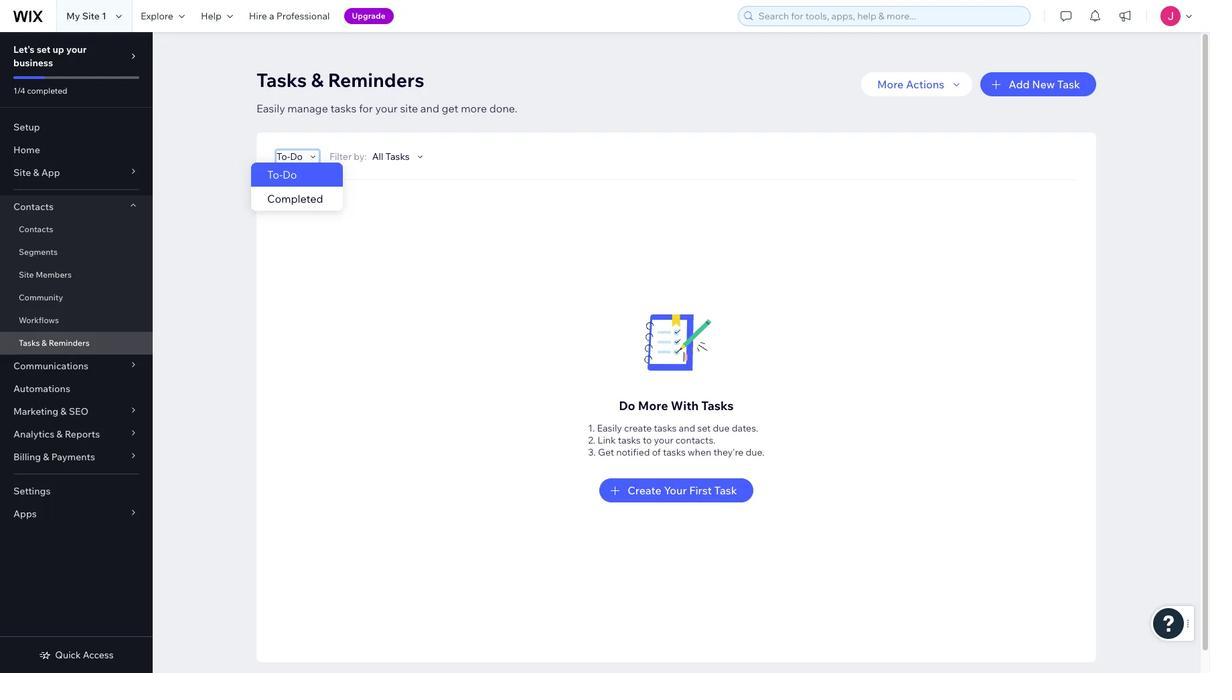 Task type: describe. For each thing, give the bounding box(es) containing it.
tasks inside 'sidebar' 'element'
[[19, 338, 40, 348]]

dates.
[[732, 423, 759, 435]]

to-do for to-do button
[[277, 151, 303, 163]]

due
[[713, 423, 730, 435]]

add
[[1009, 78, 1030, 91]]

a
[[269, 10, 274, 22]]

manage
[[288, 102, 328, 115]]

all tasks
[[372, 151, 410, 163]]

let's set up your business
[[13, 44, 87, 69]]

home
[[13, 144, 40, 156]]

hire a professional link
[[241, 0, 338, 32]]

create your first task button
[[600, 479, 753, 503]]

analytics & reports button
[[0, 423, 153, 446]]

get
[[598, 447, 614, 459]]

filter by:
[[329, 151, 367, 163]]

& for tasks & reminders link
[[42, 338, 47, 348]]

automations
[[13, 383, 70, 395]]

help button
[[193, 0, 241, 32]]

marketing
[[13, 406, 58, 418]]

actions
[[906, 78, 945, 91]]

site & app
[[13, 167, 60, 179]]

communications
[[13, 360, 88, 372]]

app
[[41, 167, 60, 179]]

to-do option
[[251, 163, 343, 187]]

1 horizontal spatial your
[[375, 102, 398, 115]]

contacts link
[[0, 218, 153, 241]]

0 vertical spatial and
[[421, 102, 439, 115]]

tasks & reminders link
[[0, 332, 153, 355]]

list box containing to-do
[[251, 163, 343, 211]]

1.
[[588, 423, 595, 435]]

reports
[[65, 429, 100, 441]]

community link
[[0, 287, 153, 309]]

2.
[[588, 435, 596, 447]]

my
[[66, 10, 80, 22]]

quick access
[[55, 650, 114, 662]]

professional
[[276, 10, 330, 22]]

tasks & reminders inside tasks & reminders link
[[19, 338, 90, 348]]

create
[[628, 484, 662, 498]]

3.
[[588, 447, 596, 459]]

your inside 1. easily create tasks and set due dates. 2. link tasks to your contacts. 3. get notified of tasks when they're due.
[[654, 435, 674, 447]]

hire a professional
[[249, 10, 330, 22]]

contacts.
[[676, 435, 716, 447]]

& for site & app popup button at the left
[[33, 167, 39, 179]]

& up manage at the left of page
[[311, 68, 324, 92]]

site & app button
[[0, 161, 153, 184]]

tasks left for
[[331, 102, 357, 115]]

easily inside 1. easily create tasks and set due dates. 2. link tasks to your contacts. 3. get notified of tasks when they're due.
[[597, 423, 622, 435]]

analytics & reports
[[13, 429, 100, 441]]

to- for to-do option
[[267, 168, 283, 182]]

contacts button
[[0, 196, 153, 218]]

set inside 1. easily create tasks and set due dates. 2. link tasks to your contacts. 3. get notified of tasks when they're due.
[[698, 423, 711, 435]]

all
[[372, 151, 384, 163]]

tasks left to
[[618, 435, 641, 447]]

add new task button
[[981, 72, 1097, 96]]

payments
[[51, 451, 95, 464]]

first
[[689, 484, 712, 498]]

tasks up due in the right bottom of the page
[[702, 399, 734, 414]]

up
[[53, 44, 64, 56]]

all tasks button
[[372, 151, 426, 163]]

1
[[102, 10, 106, 22]]

quick
[[55, 650, 81, 662]]

add new task
[[1009, 78, 1081, 91]]

more inside more actions button
[[877, 78, 904, 91]]

let's
[[13, 44, 35, 56]]

site members link
[[0, 264, 153, 287]]

do for to-do option
[[283, 168, 297, 182]]

contacts for contacts link
[[19, 224, 53, 234]]

your inside let's set up your business
[[66, 44, 87, 56]]

communications button
[[0, 355, 153, 378]]

upgrade
[[352, 11, 386, 21]]

setup
[[13, 121, 40, 133]]

for
[[359, 102, 373, 115]]

2 vertical spatial do
[[619, 399, 635, 414]]

site
[[400, 102, 418, 115]]

contacts for contacts popup button
[[13, 201, 54, 213]]

setup link
[[0, 116, 153, 139]]

1 vertical spatial more
[[638, 399, 668, 414]]

workflows
[[19, 316, 59, 326]]

segments link
[[0, 241, 153, 264]]

Search for tools, apps, help & more... field
[[755, 7, 1026, 25]]

completed
[[267, 192, 323, 206]]

my site 1
[[66, 10, 106, 22]]

task inside create your first task button
[[714, 484, 737, 498]]



Task type: locate. For each thing, give the bounding box(es) containing it.
to-do button
[[277, 151, 319, 163]]

& for billing & payments dropdown button
[[43, 451, 49, 464]]

to-do down to-do button
[[267, 168, 297, 182]]

get
[[442, 102, 459, 115]]

reminders down workflows link
[[49, 338, 90, 348]]

0 vertical spatial contacts
[[13, 201, 54, 213]]

more actions button
[[861, 72, 973, 96]]

apps
[[13, 508, 37, 520]]

billing
[[13, 451, 41, 464]]

filter
[[329, 151, 352, 163]]

0 horizontal spatial task
[[714, 484, 737, 498]]

contacts up segments
[[19, 224, 53, 234]]

easily manage tasks for your site and get more done.
[[257, 102, 518, 115]]

1 vertical spatial site
[[13, 167, 31, 179]]

task inside add new task button
[[1058, 78, 1081, 91]]

seo
[[69, 406, 89, 418]]

& left reports
[[56, 429, 63, 441]]

your right 'up'
[[66, 44, 87, 56]]

site for site & app
[[13, 167, 31, 179]]

to-do for to-do option
[[267, 168, 297, 182]]

and left get
[[421, 102, 439, 115]]

0 vertical spatial easily
[[257, 102, 285, 115]]

0 horizontal spatial your
[[66, 44, 87, 56]]

to
[[643, 435, 652, 447]]

hire
[[249, 10, 267, 22]]

1/4
[[13, 86, 25, 96]]

& left app
[[33, 167, 39, 179]]

tasks up manage at the left of page
[[257, 68, 307, 92]]

2 vertical spatial your
[[654, 435, 674, 447]]

0 vertical spatial to-
[[277, 151, 290, 163]]

and inside 1. easily create tasks and set due dates. 2. link tasks to your contacts. 3. get notified of tasks when they're due.
[[679, 423, 695, 435]]

0 horizontal spatial and
[[421, 102, 439, 115]]

easily
[[257, 102, 285, 115], [597, 423, 622, 435]]

set left 'up'
[[37, 44, 50, 56]]

and
[[421, 102, 439, 115], [679, 423, 695, 435]]

more
[[877, 78, 904, 91], [638, 399, 668, 414]]

tasks & reminders up for
[[257, 68, 424, 92]]

to- for to-do button
[[277, 151, 290, 163]]

quick access button
[[39, 650, 114, 662]]

to- down to-do button
[[267, 168, 283, 182]]

1 horizontal spatial tasks & reminders
[[257, 68, 424, 92]]

& inside popup button
[[33, 167, 39, 179]]

when
[[688, 447, 712, 459]]

0 vertical spatial site
[[82, 10, 100, 22]]

0 horizontal spatial set
[[37, 44, 50, 56]]

contacts down site & app
[[13, 201, 54, 213]]

community
[[19, 293, 63, 303]]

do for to-do button
[[290, 151, 303, 163]]

help
[[201, 10, 222, 22]]

& down workflows
[[42, 338, 47, 348]]

0 horizontal spatial tasks & reminders
[[19, 338, 90, 348]]

automations link
[[0, 378, 153, 401]]

1 vertical spatial tasks & reminders
[[19, 338, 90, 348]]

1 horizontal spatial easily
[[597, 423, 622, 435]]

billing & payments button
[[0, 446, 153, 469]]

apps button
[[0, 503, 153, 526]]

billing & payments
[[13, 451, 95, 464]]

& inside "popup button"
[[56, 429, 63, 441]]

list box
[[251, 163, 343, 211]]

of
[[652, 447, 661, 459]]

link
[[598, 435, 616, 447]]

&
[[311, 68, 324, 92], [33, 167, 39, 179], [42, 338, 47, 348], [60, 406, 67, 418], [56, 429, 63, 441], [43, 451, 49, 464]]

0 vertical spatial to-do
[[277, 151, 303, 163]]

and down with at the right
[[679, 423, 695, 435]]

0 vertical spatial tasks & reminders
[[257, 68, 424, 92]]

do up 'completed'
[[290, 151, 303, 163]]

access
[[83, 650, 114, 662]]

0 horizontal spatial reminders
[[49, 338, 90, 348]]

by:
[[354, 151, 367, 163]]

site inside popup button
[[13, 167, 31, 179]]

do inside option
[[283, 168, 297, 182]]

tasks
[[257, 68, 307, 92], [386, 151, 410, 163], [19, 338, 40, 348], [702, 399, 734, 414]]

0 horizontal spatial easily
[[257, 102, 285, 115]]

tasks & reminders
[[257, 68, 424, 92], [19, 338, 90, 348]]

1 vertical spatial and
[[679, 423, 695, 435]]

workflows link
[[0, 309, 153, 332]]

create your first task
[[628, 484, 737, 498]]

2 vertical spatial site
[[19, 270, 34, 280]]

home link
[[0, 139, 153, 161]]

to-do up 'completed'
[[277, 151, 303, 163]]

easily left manage at the left of page
[[257, 102, 285, 115]]

they're
[[714, 447, 744, 459]]

marketing & seo
[[13, 406, 89, 418]]

1 vertical spatial to-do
[[267, 168, 297, 182]]

done.
[[489, 102, 518, 115]]

0 vertical spatial your
[[66, 44, 87, 56]]

1 horizontal spatial and
[[679, 423, 695, 435]]

contacts inside popup button
[[13, 201, 54, 213]]

more up create
[[638, 399, 668, 414]]

do
[[290, 151, 303, 163], [283, 168, 297, 182], [619, 399, 635, 414]]

more
[[461, 102, 487, 115]]

0 vertical spatial set
[[37, 44, 50, 56]]

1 vertical spatial to-
[[267, 168, 283, 182]]

explore
[[141, 10, 173, 22]]

your right to
[[654, 435, 674, 447]]

segments
[[19, 247, 58, 257]]

with
[[671, 399, 699, 414]]

members
[[36, 270, 72, 280]]

1 horizontal spatial set
[[698, 423, 711, 435]]

to- inside option
[[267, 168, 283, 182]]

new
[[1032, 78, 1055, 91]]

reminders
[[328, 68, 424, 92], [49, 338, 90, 348]]

1 vertical spatial do
[[283, 168, 297, 182]]

1 vertical spatial your
[[375, 102, 398, 115]]

set left due in the right bottom of the page
[[698, 423, 711, 435]]

analytics
[[13, 429, 54, 441]]

1 vertical spatial contacts
[[19, 224, 53, 234]]

more actions
[[877, 78, 945, 91]]

tasks & reminders up "communications" at bottom
[[19, 338, 90, 348]]

easily right 1.
[[597, 423, 622, 435]]

reminders inside 'sidebar' 'element'
[[49, 338, 90, 348]]

site down segments
[[19, 270, 34, 280]]

site for site members
[[19, 270, 34, 280]]

1 vertical spatial set
[[698, 423, 711, 435]]

upgrade button
[[344, 8, 394, 24]]

do up create
[[619, 399, 635, 414]]

your
[[66, 44, 87, 56], [375, 102, 398, 115], [654, 435, 674, 447]]

site down home
[[13, 167, 31, 179]]

create
[[624, 423, 652, 435]]

site members
[[19, 270, 72, 280]]

1 vertical spatial reminders
[[49, 338, 90, 348]]

due.
[[746, 447, 765, 459]]

reminders up for
[[328, 68, 424, 92]]

1 horizontal spatial more
[[877, 78, 904, 91]]

tasks right all
[[386, 151, 410, 163]]

0 vertical spatial do
[[290, 151, 303, 163]]

& right billing
[[43, 451, 49, 464]]

& for analytics & reports "popup button"
[[56, 429, 63, 441]]

settings
[[13, 486, 51, 498]]

task right new
[[1058, 78, 1081, 91]]

completed
[[27, 86, 67, 96]]

2 horizontal spatial your
[[654, 435, 674, 447]]

set
[[37, 44, 50, 56], [698, 423, 711, 435]]

& for marketing & seo dropdown button
[[60, 406, 67, 418]]

to-do inside option
[[267, 168, 297, 182]]

notified
[[616, 447, 650, 459]]

task
[[1058, 78, 1081, 91], [714, 484, 737, 498]]

0 vertical spatial reminders
[[328, 68, 424, 92]]

more left the actions
[[877, 78, 904, 91]]

0 vertical spatial task
[[1058, 78, 1081, 91]]

set inside let's set up your business
[[37, 44, 50, 56]]

contacts
[[13, 201, 54, 213], [19, 224, 53, 234]]

0 horizontal spatial more
[[638, 399, 668, 414]]

task right first
[[714, 484, 737, 498]]

tasks right to
[[654, 423, 677, 435]]

1 vertical spatial easily
[[597, 423, 622, 435]]

1. easily create tasks and set due dates. 2. link tasks to your contacts. 3. get notified of tasks when they're due.
[[588, 423, 765, 459]]

sidebar element
[[0, 32, 153, 674]]

to- up 'completed'
[[277, 151, 290, 163]]

0 vertical spatial more
[[877, 78, 904, 91]]

tasks right 'of' in the bottom right of the page
[[663, 447, 686, 459]]

1 vertical spatial task
[[714, 484, 737, 498]]

1 horizontal spatial task
[[1058, 78, 1081, 91]]

& left seo on the bottom of the page
[[60, 406, 67, 418]]

do down to-do button
[[283, 168, 297, 182]]

your right for
[[375, 102, 398, 115]]

business
[[13, 57, 53, 69]]

site left 1
[[82, 10, 100, 22]]

site
[[82, 10, 100, 22], [13, 167, 31, 179], [19, 270, 34, 280]]

1 horizontal spatial reminders
[[328, 68, 424, 92]]

to-
[[277, 151, 290, 163], [267, 168, 283, 182]]

tasks
[[331, 102, 357, 115], [654, 423, 677, 435], [618, 435, 641, 447], [663, 447, 686, 459]]

tasks down workflows
[[19, 338, 40, 348]]

marketing & seo button
[[0, 401, 153, 423]]

1/4 completed
[[13, 86, 67, 96]]

settings link
[[0, 480, 153, 503]]



Task type: vqa. For each thing, say whether or not it's contained in the screenshot.
Let'S
yes



